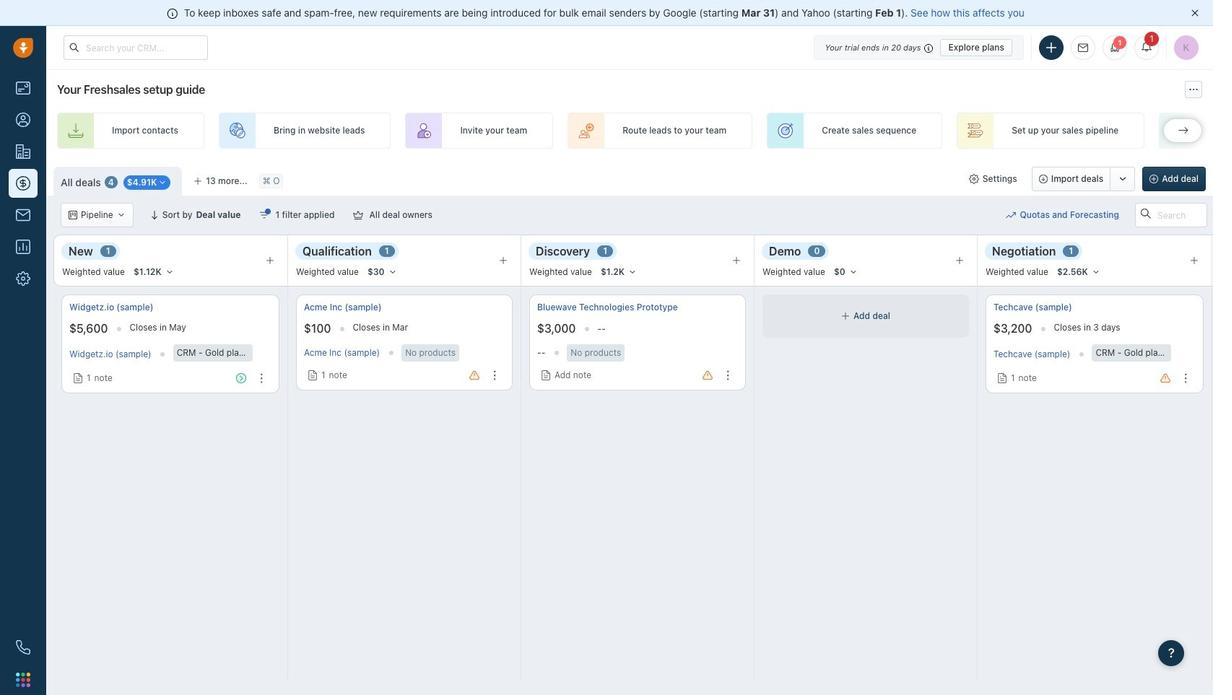 Task type: locate. For each thing, give the bounding box(es) containing it.
Search your CRM... text field
[[64, 35, 208, 60]]

container_wx8msf4aqz5i3rn1 image
[[158, 179, 167, 187], [354, 210, 364, 220], [1007, 210, 1017, 220], [69, 211, 77, 220], [117, 211, 125, 220], [541, 371, 551, 381], [73, 374, 83, 384], [998, 374, 1008, 384]]

send email image
[[1078, 43, 1089, 53]]

group
[[1032, 167, 1136, 191]]

container_wx8msf4aqz5i3rn1 image
[[969, 174, 979, 184], [260, 210, 270, 220], [842, 312, 850, 321], [308, 371, 318, 381]]



Task type: vqa. For each thing, say whether or not it's contained in the screenshot.
Search field in the top right of the page
yes



Task type: describe. For each thing, give the bounding box(es) containing it.
phone image
[[16, 641, 30, 655]]

close image
[[1192, 9, 1199, 17]]

Search field
[[1136, 203, 1208, 228]]

phone element
[[9, 634, 38, 662]]

freshworks switcher image
[[16, 673, 30, 688]]



